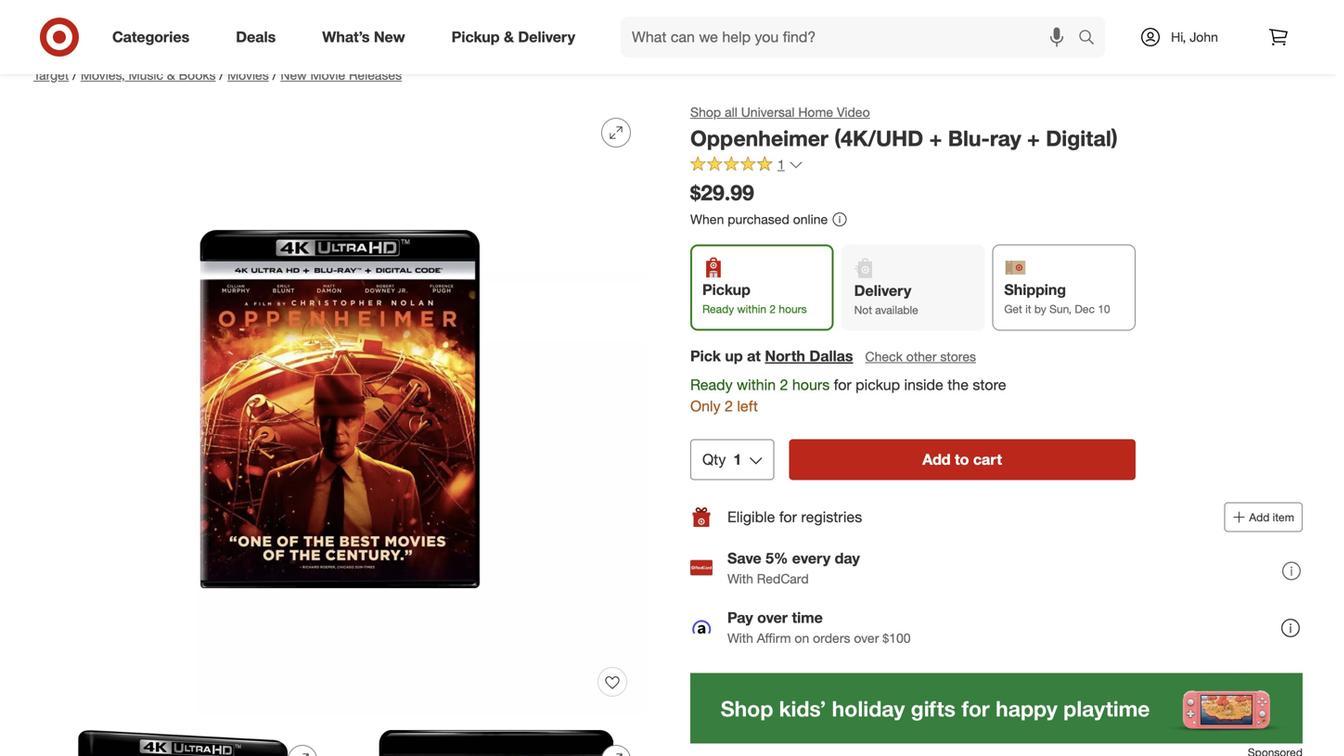 Task type: locate. For each thing, give the bounding box(es) containing it.
+ right ray
[[1028, 125, 1041, 151]]

1 horizontal spatial 2
[[770, 302, 776, 316]]

1 vertical spatial new
[[281, 67, 307, 83]]

pickup for &
[[452, 28, 500, 46]]

2 left left
[[725, 397, 733, 415]]

0 vertical spatial ready
[[703, 302, 735, 316]]

get
[[1005, 302, 1023, 316]]

0 horizontal spatial for
[[780, 508, 797, 526]]

$29.99
[[691, 180, 755, 206]]

0 horizontal spatial +
[[930, 125, 943, 151]]

add left the to
[[923, 451, 951, 469]]

1 vertical spatial within
[[737, 376, 776, 394]]

for
[[834, 376, 852, 394], [780, 508, 797, 526]]

0 vertical spatial add
[[923, 451, 951, 469]]

2 vertical spatial 2
[[725, 397, 733, 415]]

+
[[930, 125, 943, 151], [1028, 125, 1041, 151]]

item
[[1273, 510, 1295, 524]]

0 vertical spatial within
[[738, 302, 767, 316]]

categories
[[112, 28, 190, 46]]

/ right books
[[220, 67, 224, 83]]

deals
[[236, 28, 276, 46]]

within inside pickup ready within 2 hours
[[738, 302, 767, 316]]

1 vertical spatial 2
[[780, 376, 789, 394]]

affirm
[[757, 630, 791, 646]]

deals link
[[220, 17, 299, 58]]

0 horizontal spatial pickup
[[452, 28, 500, 46]]

ready up only
[[691, 376, 733, 394]]

ready within 2 hours for pickup inside the store only 2 left
[[691, 376, 1007, 415]]

add
[[923, 451, 951, 469], [1250, 510, 1270, 524]]

orders
[[813, 630, 851, 646]]

within
[[738, 302, 767, 316], [737, 376, 776, 394]]

check
[[866, 349, 903, 365]]

1 link
[[691, 156, 804, 177]]

pickup
[[452, 28, 500, 46], [703, 281, 751, 299]]

check other stores
[[866, 349, 977, 365]]

pickup
[[856, 376, 901, 394]]

ready
[[703, 302, 735, 316], [691, 376, 733, 394]]

1 + from the left
[[930, 125, 943, 151]]

new up releases
[[374, 28, 405, 46]]

blu-
[[949, 125, 990, 151]]

1 horizontal spatial over
[[854, 630, 880, 646]]

with down "pay" on the right bottom of page
[[728, 630, 754, 646]]

books
[[179, 67, 216, 83]]

when
[[691, 211, 724, 228]]

oppenheimer (4k/uhd + blu-ray + digital), 2 of 4 image
[[33, 731, 332, 757]]

1 horizontal spatial for
[[834, 376, 852, 394]]

2
[[770, 302, 776, 316], [780, 376, 789, 394], [725, 397, 733, 415]]

new
[[374, 28, 405, 46], [281, 67, 307, 83]]

0 horizontal spatial add
[[923, 451, 951, 469]]

1 horizontal spatial &
[[504, 28, 514, 46]]

1 vertical spatial add
[[1250, 510, 1270, 524]]

0 vertical spatial &
[[504, 28, 514, 46]]

with
[[728, 571, 754, 587], [728, 630, 754, 646]]

save
[[728, 549, 762, 568]]

delivery
[[518, 28, 576, 46], [855, 282, 912, 300]]

delivery inside delivery not available
[[855, 282, 912, 300]]

0 horizontal spatial /
[[73, 67, 77, 83]]

all
[[725, 104, 738, 120]]

0 horizontal spatial &
[[167, 67, 175, 83]]

new left movie
[[281, 67, 307, 83]]

1 / from the left
[[73, 67, 77, 83]]

what's new link
[[307, 17, 429, 58]]

0 vertical spatial for
[[834, 376, 852, 394]]

1 horizontal spatial add
[[1250, 510, 1270, 524]]

time
[[792, 609, 823, 627]]

+ left the blu-
[[930, 125, 943, 151]]

the
[[948, 376, 969, 394]]

search
[[1070, 30, 1115, 48]]

0 horizontal spatial new
[[281, 67, 307, 83]]

1 horizontal spatial 1
[[778, 157, 785, 173]]

hours
[[779, 302, 807, 316], [793, 376, 830, 394]]

shipping get it by sun, dec 10
[[1005, 281, 1111, 316]]

when purchased online
[[691, 211, 828, 228]]

movies,
[[81, 67, 125, 83]]

0 vertical spatial advertisement region
[[19, 3, 1318, 47]]

add inside add item button
[[1250, 510, 1270, 524]]

pickup inside pickup ready within 2 hours
[[703, 281, 751, 299]]

over left the $100
[[854, 630, 880, 646]]

hours inside ready within 2 hours for pickup inside the store only 2 left
[[793, 376, 830, 394]]

within up left
[[737, 376, 776, 394]]

0 vertical spatial pickup
[[452, 28, 500, 46]]

/
[[73, 67, 77, 83], [220, 67, 224, 83], [273, 67, 277, 83]]

1 with from the top
[[728, 571, 754, 587]]

0 vertical spatial delivery
[[518, 28, 576, 46]]

1 down the oppenheimer at the top of the page
[[778, 157, 785, 173]]

pick
[[691, 347, 721, 365]]

1 vertical spatial advertisement region
[[691, 673, 1303, 744]]

pay over time with affirm on orders over $100
[[728, 609, 911, 646]]

3 / from the left
[[273, 67, 277, 83]]

1 horizontal spatial +
[[1028, 125, 1041, 151]]

1
[[778, 157, 785, 173], [734, 451, 742, 469]]

home
[[799, 104, 834, 120]]

2 up pick up at north dallas
[[770, 302, 776, 316]]

2 with from the top
[[728, 630, 754, 646]]

for down 'dallas'
[[834, 376, 852, 394]]

0 horizontal spatial 1
[[734, 451, 742, 469]]

hours up north
[[779, 302, 807, 316]]

1 vertical spatial with
[[728, 630, 754, 646]]

add left item
[[1250, 510, 1270, 524]]

0 horizontal spatial 2
[[725, 397, 733, 415]]

1 horizontal spatial delivery
[[855, 282, 912, 300]]

1 vertical spatial hours
[[793, 376, 830, 394]]

left
[[737, 397, 758, 415]]

1 horizontal spatial new
[[374, 28, 405, 46]]

with inside pay over time with affirm on orders over $100
[[728, 630, 754, 646]]

only
[[691, 397, 721, 415]]

1 horizontal spatial /
[[220, 67, 224, 83]]

0 vertical spatial hours
[[779, 302, 807, 316]]

within up at
[[738, 302, 767, 316]]

2 within from the top
[[737, 376, 776, 394]]

/ right movies link
[[273, 67, 277, 83]]

1 vertical spatial delivery
[[855, 282, 912, 300]]

releases
[[349, 67, 402, 83]]

ready inside pickup ready within 2 hours
[[703, 302, 735, 316]]

dallas
[[810, 347, 854, 365]]

1 vertical spatial ready
[[691, 376, 733, 394]]

save 5% every day with redcard
[[728, 549, 860, 587]]

for right eligible
[[780, 508, 797, 526]]

add for add to cart
[[923, 451, 951, 469]]

pickup & delivery link
[[436, 17, 599, 58]]

0 vertical spatial 1
[[778, 157, 785, 173]]

2 inside pickup ready within 2 hours
[[770, 302, 776, 316]]

over up affirm
[[758, 609, 788, 627]]

on
[[795, 630, 810, 646]]

add inside add to cart button
[[923, 451, 951, 469]]

10
[[1099, 302, 1111, 316]]

for inside ready within 2 hours for pickup inside the store only 2 left
[[834, 376, 852, 394]]

1 vertical spatial over
[[854, 630, 880, 646]]

1 right qty
[[734, 451, 742, 469]]

2 horizontal spatial 2
[[780, 376, 789, 394]]

add to cart
[[923, 451, 1003, 469]]

movie
[[311, 67, 346, 83]]

2 horizontal spatial /
[[273, 67, 277, 83]]

with down save
[[728, 571, 754, 587]]

0 horizontal spatial over
[[758, 609, 788, 627]]

1 horizontal spatial pickup
[[703, 281, 751, 299]]

ready up pick
[[703, 302, 735, 316]]

oppenheimer
[[691, 125, 829, 151]]

&
[[504, 28, 514, 46], [167, 67, 175, 83]]

2 down north
[[780, 376, 789, 394]]

/ right target link at the left top of the page
[[73, 67, 77, 83]]

every
[[793, 549, 831, 568]]

1 within from the top
[[738, 302, 767, 316]]

oppenheimer (4k/uhd + blu-ray + digital), 3 of 4 image
[[347, 731, 646, 757]]

pickup inside pickup & delivery link
[[452, 28, 500, 46]]

0 horizontal spatial delivery
[[518, 28, 576, 46]]

0 vertical spatial 2
[[770, 302, 776, 316]]

1 vertical spatial pickup
[[703, 281, 751, 299]]

with inside save 5% every day with redcard
[[728, 571, 754, 587]]

stores
[[941, 349, 977, 365]]

0 vertical spatial with
[[728, 571, 754, 587]]

ray
[[990, 125, 1022, 151]]

(4k/uhd
[[835, 125, 924, 151]]

hours down the north dallas button
[[793, 376, 830, 394]]

advertisement region
[[19, 3, 1318, 47], [691, 673, 1303, 744]]



Task type: vqa. For each thing, say whether or not it's contained in the screenshot.
Registries
yes



Task type: describe. For each thing, give the bounding box(es) containing it.
within inside ready within 2 hours for pickup inside the store only 2 left
[[737, 376, 776, 394]]

hi, john
[[1172, 29, 1219, 45]]

day
[[835, 549, 860, 568]]

redcard
[[757, 571, 809, 587]]

0 vertical spatial over
[[758, 609, 788, 627]]

0 vertical spatial new
[[374, 28, 405, 46]]

at
[[747, 347, 761, 365]]

shop all universal home video oppenheimer (4k/uhd + blu-ray + digital)
[[691, 104, 1118, 151]]

to
[[955, 451, 970, 469]]

target link
[[33, 67, 69, 83]]

oppenheimer (4k/uhd + blu-ray + digital), 1 of 4 image
[[33, 103, 646, 716]]

hi,
[[1172, 29, 1187, 45]]

pickup for ready
[[703, 281, 751, 299]]

other
[[907, 349, 937, 365]]

add item button
[[1225, 503, 1303, 532]]

what's
[[322, 28, 370, 46]]

pay
[[728, 609, 754, 627]]

$100
[[883, 630, 911, 646]]

eligible
[[728, 508, 776, 526]]

video
[[837, 104, 870, 120]]

hours inside pickup ready within 2 hours
[[779, 302, 807, 316]]

1 vertical spatial &
[[167, 67, 175, 83]]

movies link
[[228, 67, 269, 83]]

search button
[[1070, 17, 1115, 61]]

sun,
[[1050, 302, 1072, 316]]

digital)
[[1046, 125, 1118, 151]]

ready inside ready within 2 hours for pickup inside the store only 2 left
[[691, 376, 733, 394]]

image gallery element
[[33, 103, 646, 757]]

add for add item
[[1250, 510, 1270, 524]]

add item
[[1250, 510, 1295, 524]]

add to cart button
[[789, 439, 1136, 480]]

qty 1
[[703, 451, 742, 469]]

5%
[[766, 549, 789, 568]]

delivery inside pickup & delivery link
[[518, 28, 576, 46]]

not
[[855, 303, 873, 317]]

cart
[[974, 451, 1003, 469]]

pickup & delivery
[[452, 28, 576, 46]]

eligible for registries
[[728, 508, 863, 526]]

target
[[33, 67, 69, 83]]

north
[[765, 347, 806, 365]]

store
[[973, 376, 1007, 394]]

what's new
[[322, 28, 405, 46]]

universal
[[741, 104, 795, 120]]

1 vertical spatial for
[[780, 508, 797, 526]]

2 / from the left
[[220, 67, 224, 83]]

pick up at north dallas
[[691, 347, 854, 365]]

online
[[793, 211, 828, 228]]

target / movies, music & books / movies / new movie releases
[[33, 67, 402, 83]]

movies, music & books link
[[81, 67, 216, 83]]

1 vertical spatial 1
[[734, 451, 742, 469]]

inside
[[905, 376, 944, 394]]

qty
[[703, 451, 726, 469]]

2 + from the left
[[1028, 125, 1041, 151]]

new movie releases link
[[281, 67, 402, 83]]

purchased
[[728, 211, 790, 228]]

up
[[725, 347, 743, 365]]

north dallas button
[[765, 346, 854, 367]]

delivery not available
[[855, 282, 919, 317]]

shop
[[691, 104, 722, 120]]

it
[[1026, 302, 1032, 316]]

movies
[[228, 67, 269, 83]]

What can we help you find? suggestions appear below search field
[[621, 17, 1083, 58]]

john
[[1190, 29, 1219, 45]]

pickup ready within 2 hours
[[703, 281, 807, 316]]

available
[[876, 303, 919, 317]]

check other stores button
[[865, 347, 978, 367]]

registries
[[802, 508, 863, 526]]

categories link
[[97, 17, 213, 58]]

dec
[[1075, 302, 1095, 316]]

by
[[1035, 302, 1047, 316]]

shipping
[[1005, 281, 1067, 299]]

music
[[129, 67, 163, 83]]



